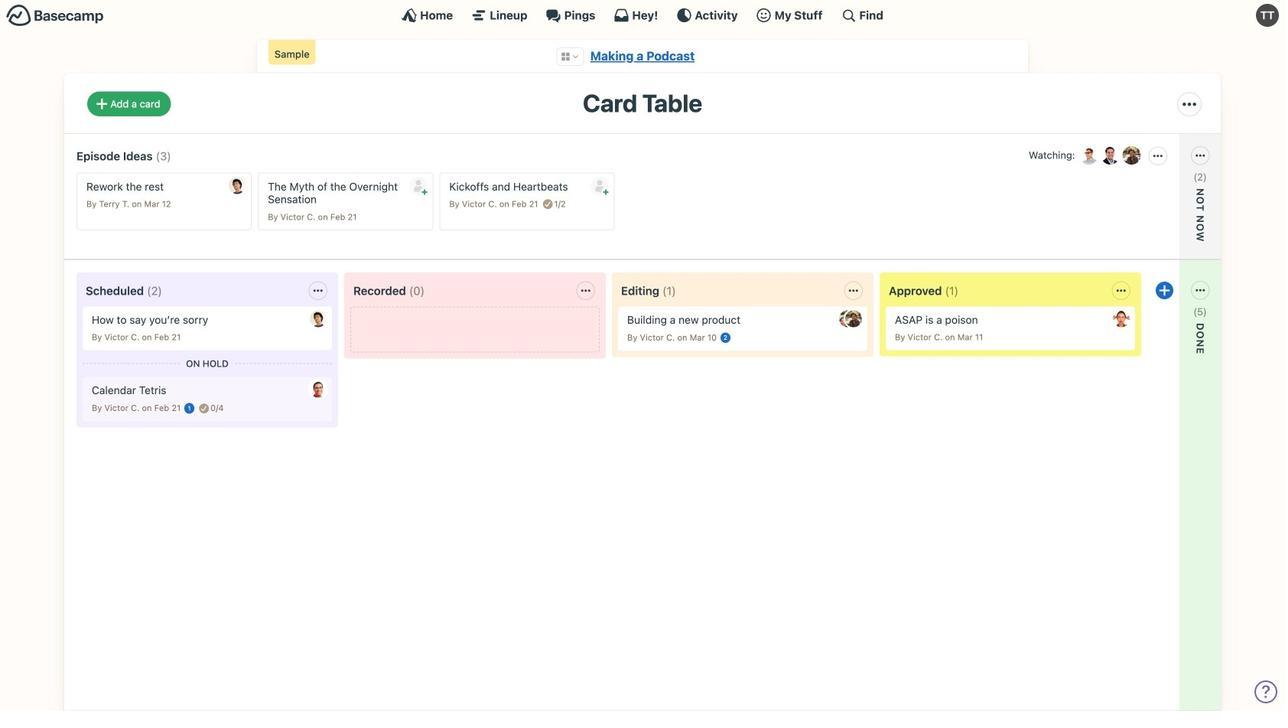Task type: vqa. For each thing, say whether or not it's contained in the screenshot.
on Mar 10 element
yes



Task type: describe. For each thing, give the bounding box(es) containing it.
victor cooper image
[[1079, 145, 1100, 166]]

terry turtle image
[[1257, 4, 1280, 27]]

jennifer young image
[[840, 310, 857, 327]]

main element
[[0, 0, 1286, 30]]

nicole katz image
[[846, 310, 863, 327]]



Task type: locate. For each thing, give the bounding box(es) containing it.
0 horizontal spatial jared davis image
[[229, 177, 246, 194]]

keyboard shortcut: ⌘ + / image
[[842, 8, 857, 23]]

on feb 21 element
[[500, 199, 539, 209], [318, 212, 357, 222], [142, 332, 181, 342], [142, 403, 181, 413]]

0 vertical spatial jared davis image
[[229, 177, 246, 194]]

switch accounts image
[[6, 4, 104, 28]]

jared davis image
[[229, 177, 246, 194], [310, 310, 327, 327]]

on mar 10 element
[[678, 333, 717, 343]]

nicole katz image
[[1122, 145, 1143, 166]]

josh fiske image
[[1100, 145, 1122, 166]]

on mar 11 element
[[946, 332, 984, 342]]

on mar 12 element
[[132, 199, 171, 209]]

steve marsh image
[[310, 381, 327, 398]]

1 vertical spatial jared davis image
[[310, 310, 327, 327]]

breadcrumb element
[[257, 40, 1029, 73]]

None submit
[[409, 177, 428, 195], [591, 177, 609, 195], [1099, 195, 1207, 215], [1099, 330, 1207, 349], [409, 177, 428, 195], [591, 177, 609, 195], [1099, 195, 1207, 215], [1099, 330, 1207, 349]]

1 horizontal spatial jared davis image
[[310, 310, 327, 327]]

annie bryan image
[[1114, 310, 1131, 327]]



